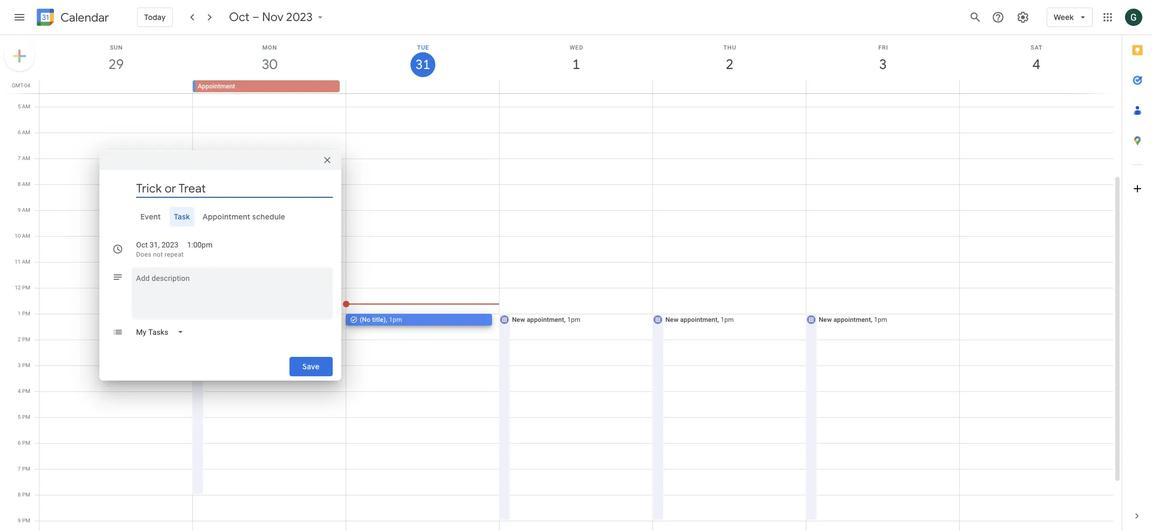 Task type: describe. For each thing, give the bounding box(es) containing it.
calendar
[[60, 10, 109, 25]]

6 cell from the left
[[959, 80, 1113, 93]]

appointment schedule button
[[198, 207, 290, 227]]

3 new from the left
[[665, 316, 678, 324]]

title)
[[372, 316, 386, 324]]

8 pm
[[18, 493, 30, 499]]

6 for 6 am
[[18, 130, 21, 136]]

pm for 8 pm
[[22, 493, 30, 499]]

7 am
[[18, 156, 30, 161]]

3 1pm from the left
[[567, 316, 580, 324]]

5 cell from the left
[[806, 80, 959, 93]]

am for 9 am
[[22, 207, 30, 213]]

6 pm
[[18, 441, 30, 447]]

repeat
[[165, 251, 184, 259]]

2 link
[[717, 52, 742, 77]]

appointment for appointment schedule
[[203, 212, 251, 222]]

12 pm
[[15, 285, 30, 291]]

6 for 6 pm
[[18, 441, 21, 447]]

0 horizontal spatial 3
[[18, 363, 21, 369]]

calendar heading
[[58, 10, 109, 25]]

calendar element
[[35, 6, 109, 30]]

1 horizontal spatial 2023
[[286, 10, 312, 25]]

12
[[15, 285, 21, 291]]

1:00pm
[[187, 241, 213, 250]]

0 horizontal spatial 2
[[18, 337, 21, 343]]

6 am
[[18, 130, 30, 136]]

9 for 9 am
[[18, 207, 21, 213]]

8 am
[[18, 181, 30, 187]]

pm for 2 pm
[[22, 337, 30, 343]]

nov
[[262, 10, 283, 25]]

4 cell from the left
[[653, 80, 806, 93]]

2 appointment from the left
[[527, 316, 564, 324]]

1 new appointment , 1pm from the left
[[205, 316, 274, 324]]

main drawer image
[[13, 11, 26, 24]]

1 vertical spatial 2023
[[161, 241, 178, 250]]

sun 29
[[108, 44, 123, 73]]

1 inside wed 1
[[572, 56, 579, 73]]

3 pm
[[18, 363, 30, 369]]

8 for 8 am
[[18, 181, 21, 187]]

9 for 9 pm
[[18, 518, 21, 524]]

pm for 6 pm
[[22, 441, 30, 447]]

–
[[252, 10, 259, 25]]

tue
[[417, 44, 429, 51]]

29
[[108, 56, 123, 73]]

oct – nov 2023 button
[[225, 10, 330, 25]]

10 am
[[15, 233, 30, 239]]

4 1pm from the left
[[721, 316, 734, 324]]

thu
[[723, 44, 736, 51]]

tab list containing event
[[108, 207, 333, 227]]

7 for 7 am
[[18, 156, 21, 161]]

30 link
[[257, 52, 282, 77]]

5 , from the left
[[871, 316, 872, 324]]

oct 31, 2023
[[136, 241, 178, 250]]

0 horizontal spatial 4
[[18, 389, 21, 395]]

am for 7 am
[[22, 156, 30, 161]]

oct – nov 2023
[[229, 10, 312, 25]]

2 new appointment , 1pm from the left
[[512, 316, 580, 324]]

2 1pm from the left
[[389, 316, 402, 324]]

gmt-04
[[12, 83, 30, 89]]

task button
[[169, 207, 194, 227]]

29 link
[[104, 52, 129, 77]]

1 appointment from the left
[[220, 316, 257, 324]]

4 appointment from the left
[[833, 316, 871, 324]]



Task type: vqa. For each thing, say whether or not it's contained in the screenshot.


Task type: locate. For each thing, give the bounding box(es) containing it.
cell down 3 'link'
[[806, 80, 959, 93]]

am up "9 am"
[[22, 181, 30, 187]]

pm up 9 pm
[[22, 493, 30, 499]]

2 7 from the top
[[18, 467, 21, 473]]

5 down gmt-
[[18, 104, 21, 110]]

week
[[1054, 12, 1074, 22]]

appointment for appointment
[[198, 83, 235, 90]]

0 vertical spatial 7
[[18, 156, 21, 161]]

pm down '6 pm'
[[22, 467, 30, 473]]

mon 30
[[261, 44, 277, 73]]

3 appointment from the left
[[680, 316, 717, 324]]

am for 5 am
[[22, 104, 30, 110]]

0 vertical spatial 8
[[18, 181, 21, 187]]

am for 6 am
[[22, 130, 30, 136]]

1 vertical spatial 2
[[18, 337, 21, 343]]

1pm
[[260, 316, 274, 324], [389, 316, 402, 324], [567, 316, 580, 324], [721, 316, 734, 324], [874, 316, 887, 324]]

6 pm from the top
[[22, 415, 30, 421]]

does
[[136, 251, 151, 259]]

7 up 8 am
[[18, 156, 21, 161]]

1 9 from the top
[[18, 207, 21, 213]]

9 down 8 pm
[[18, 518, 21, 524]]

3 down 2 pm
[[18, 363, 21, 369]]

am down 8 am
[[22, 207, 30, 213]]

5 am from the top
[[22, 207, 30, 213]]

fri 3
[[878, 44, 888, 73]]

0 vertical spatial 4
[[1032, 56, 1040, 73]]

2023 right nov
[[286, 10, 312, 25]]

thu 2
[[723, 44, 736, 73]]

new
[[205, 316, 218, 324], [512, 316, 525, 324], [665, 316, 678, 324], [819, 316, 832, 324]]

cell down 4 link
[[959, 80, 1113, 93]]

Add title text field
[[136, 181, 333, 197]]

2 down the thu
[[725, 56, 733, 73]]

cell down 31 link
[[346, 80, 499, 93]]

3 am from the top
[[22, 156, 30, 161]]

am right 11
[[22, 259, 30, 265]]

0 horizontal spatial 2023
[[161, 241, 178, 250]]

2 cell from the left
[[346, 80, 499, 93]]

,
[[257, 316, 259, 324], [386, 316, 387, 324], [564, 316, 566, 324], [717, 316, 719, 324], [871, 316, 872, 324]]

3 pm from the top
[[22, 337, 30, 343]]

7 down '6 pm'
[[18, 467, 21, 473]]

2 8 from the top
[[18, 493, 21, 499]]

1 vertical spatial 4
[[18, 389, 21, 395]]

3 new appointment , 1pm from the left
[[665, 316, 734, 324]]

9 pm
[[18, 518, 30, 524]]

tab list
[[1122, 35, 1152, 502], [108, 207, 333, 227]]

1 8 from the top
[[18, 181, 21, 187]]

am down 04
[[22, 104, 30, 110]]

am up "7 am"
[[22, 130, 30, 136]]

pm down 2 pm
[[22, 363, 30, 369]]

0 vertical spatial 5
[[18, 104, 21, 110]]

appointment schedule
[[203, 212, 285, 222]]

10 pm from the top
[[22, 518, 30, 524]]

9 am
[[18, 207, 30, 213]]

1 vertical spatial 7
[[18, 467, 21, 473]]

pm for 5 pm
[[22, 415, 30, 421]]

tue 31
[[415, 44, 430, 73]]

2 6 from the top
[[18, 441, 21, 447]]

cell down 2 link
[[653, 80, 806, 93]]

31,
[[150, 241, 160, 250]]

3 inside fri 3
[[878, 56, 886, 73]]

4 pm from the top
[[22, 363, 30, 369]]

not
[[153, 251, 163, 259]]

cell down the '29' link
[[39, 80, 193, 93]]

5 for 5 pm
[[18, 415, 21, 421]]

7 am from the top
[[22, 259, 30, 265]]

pm
[[22, 285, 30, 291], [22, 311, 30, 317], [22, 337, 30, 343], [22, 363, 30, 369], [22, 389, 30, 395], [22, 415, 30, 421], [22, 441, 30, 447], [22, 467, 30, 473], [22, 493, 30, 499], [22, 518, 30, 524]]

1 pm from the top
[[22, 285, 30, 291]]

today button
[[137, 4, 173, 30]]

pm up 2 pm
[[22, 311, 30, 317]]

grid containing 29
[[0, 35, 1122, 532]]

1 vertical spatial 5
[[18, 415, 21, 421]]

0 horizontal spatial oct
[[136, 241, 148, 250]]

3 down fri
[[878, 56, 886, 73]]

1 vertical spatial appointment
[[203, 212, 251, 222]]

1 vertical spatial 6
[[18, 441, 21, 447]]

pm up '6 pm'
[[22, 415, 30, 421]]

pm down 8 pm
[[22, 518, 30, 524]]

mon
[[262, 44, 277, 51]]

2023
[[286, 10, 312, 25], [161, 241, 178, 250]]

8 up 9 pm
[[18, 493, 21, 499]]

4
[[1032, 56, 1040, 73], [18, 389, 21, 395]]

1 vertical spatial 1
[[18, 311, 21, 317]]

4 link
[[1024, 52, 1049, 77]]

1 1pm from the left
[[260, 316, 274, 324]]

oct left –
[[229, 10, 249, 25]]

2 new from the left
[[512, 316, 525, 324]]

3
[[878, 56, 886, 73], [18, 363, 21, 369]]

2
[[725, 56, 733, 73], [18, 337, 21, 343]]

None field
[[132, 323, 192, 342]]

5 for 5 am
[[18, 104, 21, 110]]

0 vertical spatial 2023
[[286, 10, 312, 25]]

today
[[144, 12, 166, 22]]

1 pm
[[18, 311, 30, 317]]

9
[[18, 207, 21, 213], [18, 518, 21, 524]]

cell down 1 link
[[499, 80, 653, 93]]

4 new from the left
[[819, 316, 832, 324]]

fri
[[878, 44, 888, 51]]

pm for 12 pm
[[22, 285, 30, 291]]

2 inside thu 2
[[725, 56, 733, 73]]

7 pm
[[18, 467, 30, 473]]

sun
[[110, 44, 123, 51]]

1 down wed
[[572, 56, 579, 73]]

31 link
[[410, 52, 435, 77]]

0 vertical spatial 2
[[725, 56, 733, 73]]

1 vertical spatial 9
[[18, 518, 21, 524]]

cell
[[39, 80, 193, 93], [346, 80, 499, 93], [499, 80, 653, 93], [653, 80, 806, 93], [806, 80, 959, 93], [959, 80, 1113, 93]]

event
[[140, 212, 161, 222]]

pm for 3 pm
[[22, 363, 30, 369]]

1
[[572, 56, 579, 73], [18, 311, 21, 317]]

0 vertical spatial 1
[[572, 56, 579, 73]]

2 9 from the top
[[18, 518, 21, 524]]

appointment
[[198, 83, 235, 90], [203, 212, 251, 222]]

schedule
[[252, 212, 285, 222]]

1 am from the top
[[22, 104, 30, 110]]

5 am
[[18, 104, 30, 110]]

1 horizontal spatial oct
[[229, 10, 249, 25]]

appointment
[[220, 316, 257, 324], [527, 316, 564, 324], [680, 316, 717, 324], [833, 316, 871, 324]]

am for 11 am
[[22, 259, 30, 265]]

3 cell from the left
[[499, 80, 653, 93]]

1 7 from the top
[[18, 156, 21, 161]]

7 for 7 pm
[[18, 467, 21, 473]]

am right 10
[[22, 233, 30, 239]]

6 am from the top
[[22, 233, 30, 239]]

(no title) , 1pm
[[360, 316, 402, 324]]

5 1pm from the left
[[874, 316, 887, 324]]

0 vertical spatial appointment
[[198, 83, 235, 90]]

settings menu image
[[1016, 11, 1029, 24]]

pm for 9 pm
[[22, 518, 30, 524]]

6
[[18, 130, 21, 136], [18, 441, 21, 447]]

am for 8 am
[[22, 181, 30, 187]]

0 vertical spatial 3
[[878, 56, 886, 73]]

week button
[[1047, 4, 1093, 30]]

2 pm from the top
[[22, 311, 30, 317]]

(no
[[360, 316, 370, 324]]

3 link
[[871, 52, 895, 77]]

2 , from the left
[[386, 316, 387, 324]]

wed
[[570, 44, 583, 51]]

appointment button
[[195, 80, 340, 92]]

grid
[[0, 35, 1122, 532]]

pm right 12
[[22, 285, 30, 291]]

2 pm
[[18, 337, 30, 343]]

1 5 from the top
[[18, 104, 21, 110]]

04
[[24, 83, 30, 89]]

event button
[[136, 207, 165, 227]]

oct for oct – nov 2023
[[229, 10, 249, 25]]

task
[[174, 212, 190, 222]]

3 , from the left
[[564, 316, 566, 324]]

1 vertical spatial oct
[[136, 241, 148, 250]]

pm for 7 pm
[[22, 467, 30, 473]]

4 inside sat 4
[[1032, 56, 1040, 73]]

am up 8 am
[[22, 156, 30, 161]]

1 down 12
[[18, 311, 21, 317]]

Add description text field
[[132, 272, 333, 311]]

30
[[261, 56, 277, 73]]

8 for 8 pm
[[18, 493, 21, 499]]

5 pm
[[18, 415, 30, 421]]

0 vertical spatial oct
[[229, 10, 249, 25]]

gmt-
[[12, 83, 24, 89]]

2 5 from the top
[[18, 415, 21, 421]]

am
[[22, 104, 30, 110], [22, 130, 30, 136], [22, 156, 30, 161], [22, 181, 30, 187], [22, 207, 30, 213], [22, 233, 30, 239], [22, 259, 30, 265]]

1 link
[[564, 52, 589, 77]]

0 horizontal spatial 1
[[18, 311, 21, 317]]

4 am from the top
[[22, 181, 30, 187]]

1 horizontal spatial 2
[[725, 56, 733, 73]]

1 6 from the top
[[18, 130, 21, 136]]

9 pm from the top
[[22, 493, 30, 499]]

8 pm from the top
[[22, 467, 30, 473]]

appointment inside row
[[198, 83, 235, 90]]

5
[[18, 104, 21, 110], [18, 415, 21, 421]]

1 horizontal spatial 4
[[1032, 56, 1040, 73]]

does not repeat
[[136, 251, 184, 259]]

11 am
[[15, 259, 30, 265]]

4 down 3 pm
[[18, 389, 21, 395]]

1 vertical spatial 8
[[18, 493, 21, 499]]

8 up "9 am"
[[18, 181, 21, 187]]

4 pm
[[18, 389, 30, 395]]

1 cell from the left
[[39, 80, 193, 93]]

7 pm from the top
[[22, 441, 30, 447]]

oct up does
[[136, 241, 148, 250]]

1 , from the left
[[257, 316, 259, 324]]

4 down sat
[[1032, 56, 1040, 73]]

1 horizontal spatial 3
[[878, 56, 886, 73]]

0 vertical spatial 9
[[18, 207, 21, 213]]

0 horizontal spatial tab list
[[108, 207, 333, 227]]

10
[[15, 233, 21, 239]]

pm up 3 pm
[[22, 337, 30, 343]]

am for 10 am
[[22, 233, 30, 239]]

appointment row
[[35, 80, 1122, 93]]

9 up 10
[[18, 207, 21, 213]]

pm down 5 pm
[[22, 441, 30, 447]]

2 up 3 pm
[[18, 337, 21, 343]]

5 up '6 pm'
[[18, 415, 21, 421]]

2023 up repeat at the top of page
[[161, 241, 178, 250]]

pm for 1 pm
[[22, 311, 30, 317]]

pm down 3 pm
[[22, 389, 30, 395]]

4 new appointment , 1pm from the left
[[819, 316, 887, 324]]

5 pm from the top
[[22, 389, 30, 395]]

sat
[[1031, 44, 1043, 51]]

1 new from the left
[[205, 316, 218, 324]]

1 vertical spatial 3
[[18, 363, 21, 369]]

31
[[415, 56, 430, 73]]

sat 4
[[1031, 44, 1043, 73]]

8
[[18, 181, 21, 187], [18, 493, 21, 499]]

6 down 5 pm
[[18, 441, 21, 447]]

1 horizontal spatial 1
[[572, 56, 579, 73]]

oct
[[229, 10, 249, 25], [136, 241, 148, 250]]

1 horizontal spatial tab list
[[1122, 35, 1152, 502]]

pm for 4 pm
[[22, 389, 30, 395]]

6 up "7 am"
[[18, 130, 21, 136]]

4 , from the left
[[717, 316, 719, 324]]

new appointment , 1pm
[[205, 316, 274, 324], [512, 316, 580, 324], [665, 316, 734, 324], [819, 316, 887, 324]]

2 am from the top
[[22, 130, 30, 136]]

oct for oct 31, 2023
[[136, 241, 148, 250]]

7
[[18, 156, 21, 161], [18, 467, 21, 473]]

11
[[15, 259, 21, 265]]

wed 1
[[570, 44, 583, 73]]

0 vertical spatial 6
[[18, 130, 21, 136]]



